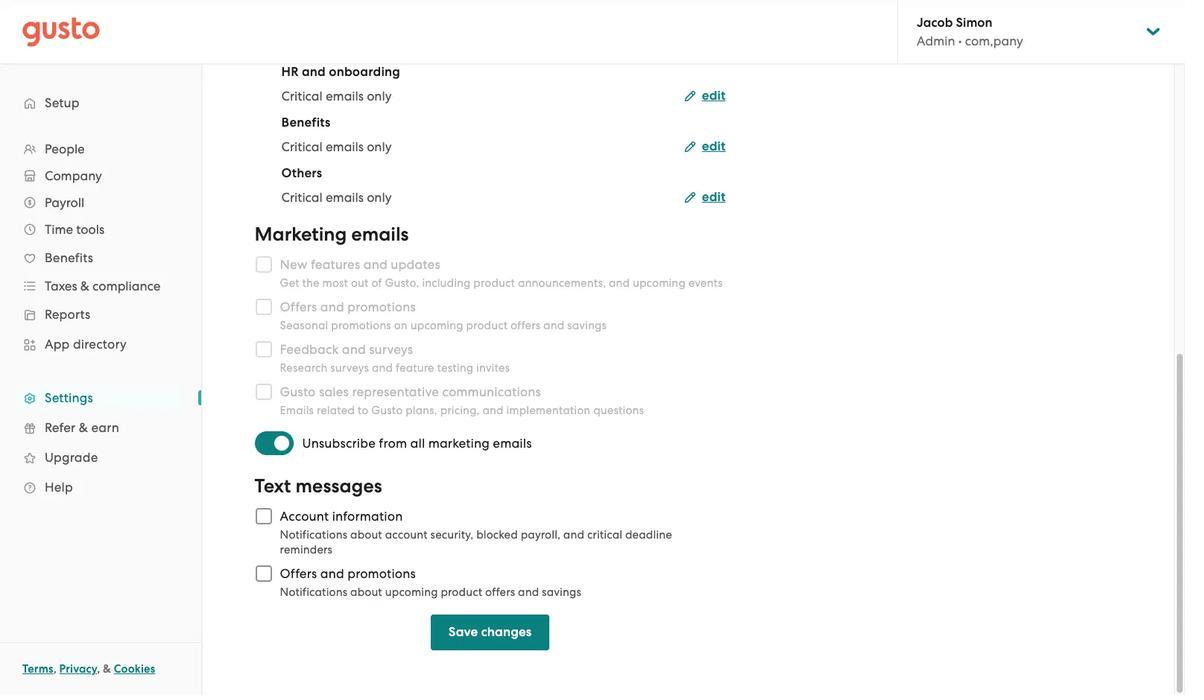 Task type: vqa. For each thing, say whether or not it's contained in the screenshot.
Terms
yes



Task type: locate. For each thing, give the bounding box(es) containing it.
edit for hr and onboarding
[[702, 88, 726, 104]]

events
[[689, 277, 723, 290]]

1 critical emails only from the top
[[282, 89, 392, 104]]

critical emails only for benefits
[[282, 139, 392, 154]]

1 vertical spatial promotions
[[348, 567, 416, 582]]

3 critical emails only from the top
[[282, 190, 392, 205]]

setup
[[45, 95, 80, 110]]

promotions
[[331, 319, 391, 333], [348, 567, 416, 582]]

upcoming
[[633, 277, 686, 290], [411, 319, 464, 333], [385, 586, 438, 600]]

1 vertical spatial benefits
[[45, 251, 93, 266]]

benefits up others
[[282, 115, 331, 131]]

notifications inside 'notifications about account security, blocked payroll, and critical deadline reminders'
[[280, 529, 348, 542]]

0 vertical spatial product
[[474, 277, 515, 290]]

notifications up reminders
[[280, 529, 348, 542]]

settings link
[[15, 385, 186, 412]]

1 notifications from the top
[[280, 529, 348, 542]]

& for compliance
[[80, 279, 89, 294]]

2 critical from the top
[[282, 139, 323, 154]]

about down information
[[351, 529, 383, 542]]

, left privacy
[[53, 663, 57, 677]]

research
[[280, 362, 328, 375]]

critical emails only up others
[[282, 139, 392, 154]]

product up invites
[[467, 319, 508, 333]]

0 vertical spatial &
[[80, 279, 89, 294]]

marketing emails
[[255, 223, 409, 246]]

and
[[302, 64, 326, 80], [609, 277, 630, 290], [544, 319, 565, 333], [372, 362, 393, 375], [483, 404, 504, 418], [564, 529, 585, 542], [321, 567, 344, 582], [518, 586, 539, 600]]

and left "feature"
[[372, 362, 393, 375]]

& left cookies
[[103, 663, 111, 677]]

1 vertical spatial notifications
[[280, 586, 348, 600]]

company
[[45, 169, 102, 183]]

home image
[[22, 17, 100, 47]]

app directory link
[[15, 331, 186, 358]]

and left critical
[[564, 529, 585, 542]]

notifications
[[280, 529, 348, 542], [280, 586, 348, 600]]

benefits down "time tools" in the left top of the page
[[45, 251, 93, 266]]

benefits
[[282, 115, 331, 131], [45, 251, 93, 266]]

marketing
[[429, 436, 490, 451]]

refer
[[45, 421, 76, 436]]

offers
[[511, 319, 541, 333], [486, 586, 516, 600]]

2 vertical spatial critical emails only
[[282, 190, 392, 205]]

feature
[[396, 362, 435, 375]]

notifications down offers
[[280, 586, 348, 600]]

1 vertical spatial critical
[[282, 139, 323, 154]]

notifications about upcoming product offers and savings
[[280, 586, 582, 600]]

0 vertical spatial only
[[367, 89, 392, 104]]

2 notifications from the top
[[280, 586, 348, 600]]

2 critical emails only from the top
[[282, 139, 392, 154]]

out
[[351, 277, 369, 290]]

benefits link
[[15, 245, 186, 272]]

1 about from the top
[[351, 529, 383, 542]]

only for hr and onboarding
[[367, 89, 392, 104]]

1 edit from the top
[[702, 88, 726, 104]]

emails for hr and onboarding
[[326, 89, 364, 104]]

promotions left on
[[331, 319, 391, 333]]

about
[[351, 529, 383, 542], [351, 586, 383, 600]]

notifications about account security, blocked payroll, and critical deadline reminders
[[280, 529, 673, 557]]

and down announcements,
[[544, 319, 565, 333]]

offers down get the most out of gusto, including product announcements, and upcoming events
[[511, 319, 541, 333]]

0 horizontal spatial ,
[[53, 663, 57, 677]]

3 only from the top
[[367, 190, 392, 205]]

questions
[[594, 404, 645, 418]]

related
[[317, 404, 355, 418]]

plans,
[[406, 404, 438, 418]]

only
[[367, 89, 392, 104], [367, 139, 392, 154], [367, 190, 392, 205]]

including
[[422, 277, 471, 290]]

upcoming down account
[[385, 586, 438, 600]]

2 vertical spatial critical
[[282, 190, 323, 205]]

terms , privacy , & cookies
[[22, 663, 155, 677]]

2 about from the top
[[351, 586, 383, 600]]

1 only from the top
[[367, 89, 392, 104]]

& inside dropdown button
[[80, 279, 89, 294]]

3 critical from the top
[[282, 190, 323, 205]]

hr and onboarding
[[282, 64, 401, 80]]

list
[[0, 136, 201, 503]]

taxes & compliance button
[[15, 273, 186, 300]]

edit for benefits
[[702, 139, 726, 154]]

critical for hr and onboarding
[[282, 89, 323, 104]]

2 vertical spatial edit
[[702, 189, 726, 205]]

time tools button
[[15, 216, 186, 243]]

deadline
[[626, 529, 673, 542]]

1 critical from the top
[[282, 89, 323, 104]]

2 vertical spatial only
[[367, 190, 392, 205]]

1 , from the left
[[53, 663, 57, 677]]

0 vertical spatial offers
[[511, 319, 541, 333]]

0 vertical spatial about
[[351, 529, 383, 542]]

about down offers and promotions
[[351, 586, 383, 600]]

product up save
[[441, 586, 483, 600]]

1 vertical spatial only
[[367, 139, 392, 154]]

and right hr
[[302, 64, 326, 80]]

& left earn at the left of the page
[[79, 421, 88, 436]]

1 vertical spatial critical emails only
[[282, 139, 392, 154]]

0 vertical spatial edit
[[702, 88, 726, 104]]

emails for others
[[326, 190, 364, 205]]

&
[[80, 279, 89, 294], [79, 421, 88, 436], [103, 663, 111, 677]]

research surveys and feature testing invites
[[280, 362, 510, 375]]

1 vertical spatial offers
[[486, 586, 516, 600]]

product right including at the top left
[[474, 277, 515, 290]]

upcoming left events
[[633, 277, 686, 290]]

1 vertical spatial savings
[[542, 586, 582, 600]]

only for benefits
[[367, 139, 392, 154]]

0 vertical spatial benefits
[[282, 115, 331, 131]]

and up changes
[[518, 586, 539, 600]]

and right announcements,
[[609, 277, 630, 290]]

only for others
[[367, 190, 392, 205]]

critical up others
[[282, 139, 323, 154]]

gusto,
[[385, 277, 420, 290]]

& right taxes
[[80, 279, 89, 294]]

1 vertical spatial edit button
[[685, 138, 726, 156]]

and right offers
[[321, 567, 344, 582]]

1 edit button from the top
[[685, 87, 726, 105]]

2 edit from the top
[[702, 139, 726, 154]]

about for information
[[351, 529, 383, 542]]

seasonal
[[280, 319, 329, 333]]

emails
[[326, 89, 364, 104], [326, 139, 364, 154], [326, 190, 364, 205], [352, 223, 409, 246], [493, 436, 532, 451]]

3 edit button from the top
[[685, 189, 726, 207]]

critical emails only down hr and onboarding
[[282, 89, 392, 104]]

Unsubscribe from all marketing emails checkbox
[[255, 427, 303, 460]]

2 edit button from the top
[[685, 138, 726, 156]]

3 edit from the top
[[702, 189, 726, 205]]

app
[[45, 337, 70, 352]]

company button
[[15, 163, 186, 189]]

text messages
[[255, 475, 382, 498]]

critical emails only up marketing emails
[[282, 190, 392, 205]]

0 vertical spatial edit button
[[685, 87, 726, 105]]

1 vertical spatial &
[[79, 421, 88, 436]]

0 horizontal spatial benefits
[[45, 251, 93, 266]]

Account information checkbox
[[247, 501, 280, 533]]

emails for benefits
[[326, 139, 364, 154]]

payroll
[[45, 195, 84, 210]]

1 vertical spatial edit
[[702, 139, 726, 154]]

upcoming right on
[[411, 319, 464, 333]]

surveys
[[331, 362, 369, 375]]

0 vertical spatial critical emails only
[[282, 89, 392, 104]]

cookies button
[[114, 661, 155, 679]]

people button
[[15, 136, 186, 163]]

offers up changes
[[486, 586, 516, 600]]

1 horizontal spatial ,
[[97, 663, 100, 677]]

savings down payroll,
[[542, 586, 582, 600]]

, left cookies
[[97, 663, 100, 677]]

gusto navigation element
[[0, 64, 201, 527]]

taxes & compliance
[[45, 279, 161, 294]]

about inside 'notifications about account security, blocked payroll, and critical deadline reminders'
[[351, 529, 383, 542]]

1 vertical spatial upcoming
[[411, 319, 464, 333]]

2 vertical spatial edit button
[[685, 189, 726, 207]]

terms link
[[22, 663, 53, 677]]

notifications for offers
[[280, 586, 348, 600]]

critical down hr
[[282, 89, 323, 104]]

0 vertical spatial notifications
[[280, 529, 348, 542]]

1 vertical spatial about
[[351, 586, 383, 600]]

critical down others
[[282, 190, 323, 205]]

save changes
[[449, 625, 532, 641]]

marketing
[[255, 223, 347, 246]]

from
[[379, 436, 407, 451]]

refer & earn link
[[15, 415, 186, 442]]

2 vertical spatial &
[[103, 663, 111, 677]]

,
[[53, 663, 57, 677], [97, 663, 100, 677]]

edit button for benefits
[[685, 138, 726, 156]]

critical
[[282, 89, 323, 104], [282, 139, 323, 154], [282, 190, 323, 205]]

0 vertical spatial critical
[[282, 89, 323, 104]]

promotions down account
[[348, 567, 416, 582]]

2 only from the top
[[367, 139, 392, 154]]

terms
[[22, 663, 53, 677]]

all
[[411, 436, 425, 451]]

others
[[282, 166, 322, 181]]

savings down announcements,
[[568, 319, 607, 333]]



Task type: describe. For each thing, give the bounding box(es) containing it.
information
[[332, 509, 403, 524]]

offers
[[280, 567, 317, 582]]

notifications for account
[[280, 529, 348, 542]]

help link
[[15, 474, 186, 501]]

tools
[[76, 222, 105, 237]]

testing
[[438, 362, 474, 375]]

about for and
[[351, 586, 383, 600]]

refer & earn
[[45, 421, 119, 436]]

2 vertical spatial product
[[441, 586, 483, 600]]

and right pricing,
[[483, 404, 504, 418]]

app directory
[[45, 337, 127, 352]]

offers and promotions
[[280, 567, 416, 582]]

Offers and promotions checkbox
[[247, 558, 280, 591]]

compliance
[[93, 279, 161, 294]]

payroll button
[[15, 189, 186, 216]]

edit for others
[[702, 189, 726, 205]]

0 vertical spatial savings
[[568, 319, 607, 333]]

critical emails only for others
[[282, 190, 392, 205]]

upgrade link
[[15, 445, 186, 471]]

edit button for others
[[685, 189, 726, 207]]

2 vertical spatial upcoming
[[385, 586, 438, 600]]

critical for benefits
[[282, 139, 323, 154]]

reports
[[45, 307, 91, 322]]

edit button for hr and onboarding
[[685, 87, 726, 105]]

upgrade
[[45, 451, 98, 465]]

payroll,
[[521, 529, 561, 542]]

unsubscribe from all marketing emails
[[303, 436, 532, 451]]

messages
[[296, 475, 382, 498]]

save
[[449, 625, 478, 641]]

hr
[[282, 64, 299, 80]]

taxes
[[45, 279, 77, 294]]

to
[[358, 404, 369, 418]]

0 vertical spatial promotions
[[331, 319, 391, 333]]

get the most out of gusto, including product announcements, and upcoming events
[[280, 277, 723, 290]]

1 horizontal spatial benefits
[[282, 115, 331, 131]]

privacy
[[59, 663, 97, 677]]

security,
[[431, 529, 474, 542]]

unsubscribe
[[303, 436, 376, 451]]

emails related to gusto plans, pricing, and implementation questions
[[280, 404, 645, 418]]

critical emails only for hr and onboarding
[[282, 89, 392, 104]]

critical
[[588, 529, 623, 542]]

0 vertical spatial upcoming
[[633, 277, 686, 290]]

time tools
[[45, 222, 105, 237]]

on
[[394, 319, 408, 333]]

onboarding
[[329, 64, 401, 80]]

& for earn
[[79, 421, 88, 436]]

1 vertical spatial product
[[467, 319, 508, 333]]

get
[[280, 277, 300, 290]]

settings
[[45, 391, 93, 406]]

pricing,
[[441, 404, 480, 418]]

jacob
[[917, 15, 954, 31]]

jacob simon admin • com,pany
[[917, 15, 1024, 48]]

reports link
[[15, 301, 186, 328]]

people
[[45, 142, 85, 157]]

•
[[959, 34, 963, 48]]

save changes button
[[431, 615, 550, 651]]

most
[[323, 277, 348, 290]]

of
[[372, 277, 382, 290]]

implementation
[[507, 404, 591, 418]]

privacy link
[[59, 663, 97, 677]]

admin
[[917, 34, 956, 48]]

setup link
[[15, 90, 186, 116]]

text
[[255, 475, 291, 498]]

announcements,
[[518, 277, 606, 290]]

benefits inside list
[[45, 251, 93, 266]]

directory
[[73, 337, 127, 352]]

help
[[45, 480, 73, 495]]

list containing people
[[0, 136, 201, 503]]

invites
[[477, 362, 510, 375]]

account
[[385, 529, 428, 542]]

simon
[[957, 15, 993, 31]]

critical for others
[[282, 190, 323, 205]]

account
[[280, 509, 329, 524]]

emails
[[280, 404, 314, 418]]

changes
[[482, 625, 532, 641]]

cookies
[[114, 663, 155, 677]]

reminders
[[280, 544, 333, 557]]

the
[[302, 277, 320, 290]]

2 , from the left
[[97, 663, 100, 677]]

and inside 'notifications about account security, blocked payroll, and critical deadline reminders'
[[564, 529, 585, 542]]

seasonal promotions on upcoming product offers and savings
[[280, 319, 607, 333]]

gusto
[[372, 404, 403, 418]]

earn
[[91, 421, 119, 436]]

com,pany
[[966, 34, 1024, 48]]

blocked
[[477, 529, 518, 542]]

account information
[[280, 509, 403, 524]]



